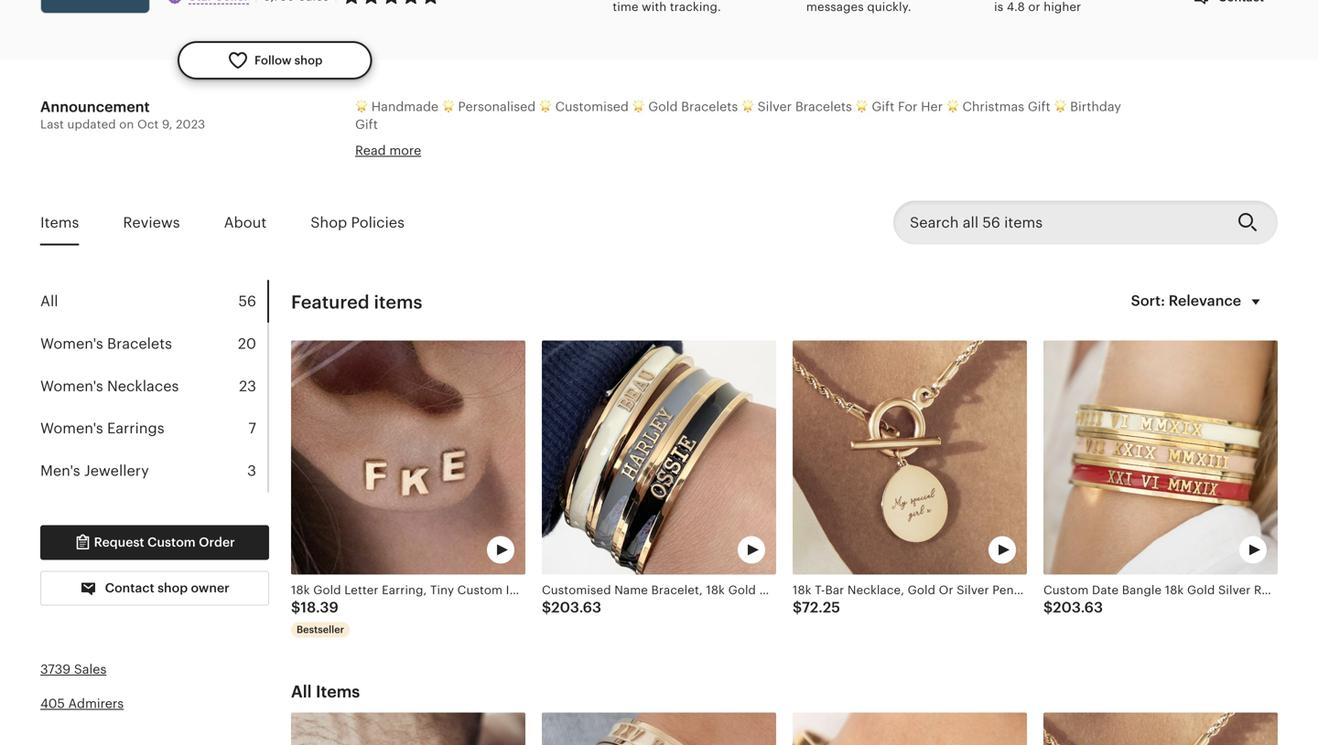 Task type: vqa. For each thing, say whether or not it's contained in the screenshot.
Etsy to the left
no



Task type: describe. For each thing, give the bounding box(es) containing it.
british
[[456, 153, 494, 168]]

you.
[[873, 171, 900, 186]]

shop for follow
[[294, 53, 323, 67]]

72.25
[[802, 600, 840, 617]]

or inside 🌟 non-personalised items can be returned for a refund within 14 days 🌟 personalised items cannot be returned or exchanged 🌟 if you have any questions about your order please contact us and we will help you
[[611, 350, 624, 365]]

gold
[[648, 99, 678, 114]]

🌟 handmade 🌟 personalised 🌟 customised 🌟 gold bracelets 🌟 silver bracelets 🌟 gift for her 🌟 christmas gift 🌟 birthday gift
[[355, 99, 1121, 132]]

days inside 🌟 non-personalised items can be returned for a refund within 14 days 🌟 personalised items cannot be returned or exchanged 🌟 if you have any questions about your order please contact us and we will help you
[[753, 332, 782, 347]]

0 horizontal spatial gift
[[355, 117, 378, 132]]

2 in from the left
[[1102, 153, 1113, 168]]

shop policies link
[[310, 202, 405, 244]]

read more
[[355, 143, 421, 158]]

our up "the"
[[432, 153, 452, 168]]

🚘
[[522, 225, 535, 239]]

takes
[[492, 279, 524, 293]]

any
[[441, 368, 463, 383]]

request custom order link
[[40, 526, 269, 561]]

sales
[[74, 663, 106, 677]]

all items
[[291, 683, 360, 702]]

will inside welcome to our british jewellery shop, based in london. we design and personalise our necklaces, earrings and bracelets in our studio, making the perfect gifts for a special birthday, anniversary, wedding or thank you. if you would like a specific design, please contact us and we will do our best to help.
[[514, 189, 535, 204]]

Search all 56 items text field
[[893, 201, 1223, 245]]

🌟 left the worldwide
[[355, 279, 368, 293]]

for
[[898, 99, 918, 114]]

design
[[724, 153, 766, 168]]

1 vertical spatial items
[[316, 683, 360, 702]]

about
[[224, 214, 267, 231]]

personalised inside 🌟 handmade 🌟 personalised 🌟 customised 🌟 gold bracelets 🌟 silver bracelets 🌟 gift for her 🌟 christmas gift 🌟 birthday gift
[[458, 99, 536, 114]]

1 vertical spatial within
[[544, 404, 582, 419]]

will inside 🌟 non-personalised items can be returned for a refund within 14 days 🌟 personalised items cannot be returned or exchanged 🌟 if you have any questions about your order please contact us and we will help you
[[795, 368, 815, 383]]

10-
[[528, 279, 546, 293]]

your
[[569, 368, 596, 383]]

we inside welcome to our british jewellery shop, based in london. we design and personalise our necklaces, earrings and bracelets in our studio, making the perfect gifts for a special birthday, anniversary, wedding or thank you. if you would like a specific design, please contact us and we will do our best to help.
[[702, 153, 721, 168]]

56
[[238, 293, 256, 310]]

anniversary,
[[686, 171, 759, 186]]

bracelets
[[1042, 153, 1099, 168]]

0 horizontal spatial a
[[571, 171, 578, 186]]

announcement last updated on oct 9, 2023
[[40, 99, 205, 131]]

about link
[[224, 202, 267, 244]]

do
[[538, 189, 554, 204]]

18.39
[[301, 600, 339, 617]]

silver
[[758, 99, 792, 114]]

help.
[[628, 189, 658, 204]]

🌟 down the "featured items"
[[355, 350, 368, 365]]

0 vertical spatial be
[[546, 332, 561, 347]]

we inside 🌟 non-personalised items can be returned for a refund within 14 days 🌟 personalised items cannot be returned or exchanged 🌟 if you have any questions about your order please contact us and we will help you
[[774, 368, 791, 383]]

admirers
[[68, 697, 124, 712]]

questions
[[466, 368, 526, 383]]

would
[[940, 171, 978, 186]]

back
[[469, 404, 499, 419]]

personalised
[[401, 332, 479, 347]]

or inside welcome to our british jewellery shop, based in london. we design and personalise our necklaces, earrings and bracelets in our studio, making the perfect gifts for a special birthday, anniversary, wedding or thank you. if you would like a specific design, please contact us and we will do our best to help.
[[820, 171, 832, 186]]

delivery
[[440, 279, 489, 293]]

$ 203.63 for custom date bangle 18k gold silver rose gold, roman numeral bracelet for anniversary, wedding date, birthday gift, personalised christmas image
[[1043, 600, 1103, 617]]

🌟 left non-
[[355, 332, 368, 347]]

worldwide
[[371, 279, 437, 293]]

policies
[[351, 214, 405, 231]]

1 horizontal spatial bracelets
[[681, 99, 738, 114]]

🌟 right the her
[[946, 99, 959, 114]]

personalised inside 🌟 non-personalised items can be returned for a refund within 14 days 🌟 personalised items cannot be returned or exchanged 🌟 if you have any questions about your order please contact us and we will help you
[[371, 350, 449, 365]]

owner
[[191, 581, 230, 596]]

more
[[389, 143, 421, 158]]

customised name bracelet, 18k gold silver rose gold bangle, anniversary present, personalised gift for her, mum gift postpartum, jewellery image
[[542, 341, 776, 575]]

welcome
[[355, 153, 412, 168]]

our right the bracelets
[[1117, 153, 1137, 168]]

wedding
[[763, 171, 816, 186]]

hours.
[[603, 404, 642, 419]]

non-
[[371, 332, 401, 347]]

$ 72.25
[[793, 600, 840, 617]]

🌟 left handmade
[[355, 99, 368, 114]]

all for all items
[[291, 683, 312, 702]]

and up wedding
[[769, 153, 792, 168]]

cannot
[[489, 350, 532, 365]]

design,
[[1067, 171, 1113, 186]]

request custom order
[[91, 535, 235, 550]]

on
[[119, 118, 134, 131]]

jewellery
[[498, 153, 552, 168]]

0 horizontal spatial days
[[562, 279, 590, 293]]

can
[[520, 332, 542, 347]]

3739
[[40, 663, 71, 677]]

personalise
[[795, 153, 866, 168]]

based
[[593, 153, 630, 168]]

1 horizontal spatial to
[[502, 404, 515, 419]]

1 vertical spatial be
[[536, 350, 551, 365]]

sort:
[[1131, 293, 1165, 310]]

read more link
[[355, 143, 421, 158]]

and left delivery
[[442, 225, 465, 239]]

all for all
[[40, 293, 58, 310]]

0 vertical spatial returned
[[565, 332, 618, 347]]

men's jewellery
[[40, 463, 149, 480]]

her
[[921, 99, 943, 114]]

1 vertical spatial returned
[[555, 350, 608, 365]]

203.63 for custom date bangle 18k gold silver rose gold, roman numeral bracelet for anniversary, wedding date, birthday gift, personalised christmas image
[[1053, 600, 1103, 617]]

reviews
[[123, 214, 180, 231]]

🌟 left 'silver'
[[741, 99, 754, 114]]

7
[[248, 421, 256, 437]]

contact shop owner button
[[40, 572, 269, 606]]

read
[[355, 143, 386, 158]]

0 vertical spatial items
[[374, 292, 422, 313]]

welcome to our british jewellery shop, based in london. we design and personalise our necklaces, earrings and bracelets in our studio, making the perfect gifts for a special birthday, anniversary, wedding or thank you. if you would like a specific design, please contact us and we will do our best to help.
[[355, 153, 1137, 204]]

updated
[[67, 118, 116, 131]]

2 $ from the left
[[542, 600, 551, 617]]

if inside welcome to our british jewellery shop, based in london. we design and personalise our necklaces, earrings and bracelets in our studio, making the perfect gifts for a special birthday, anniversary, wedding or thank you. if you would like a specific design, please contact us and we will do our best to help.
[[903, 171, 911, 186]]

our up you. at the top
[[869, 153, 890, 168]]

within inside 🌟 non-personalised items can be returned for a refund within 14 days 🌟 personalised items cannot be returned or exchanged 🌟 if you have any questions about your order please contact us and we will help you
[[696, 332, 734, 347]]

star_seller image
[[167, 0, 183, 6]]

405 admirers link
[[40, 697, 124, 712]]

like
[[981, 171, 1002, 186]]

order
[[599, 368, 633, 383]]

have
[[409, 368, 438, 383]]

announcement
[[40, 99, 150, 115]]

oct
[[137, 118, 159, 131]]

we inside welcome to our british jewellery shop, based in london. we design and personalise our necklaces, earrings and bracelets in our studio, making the perfect gifts for a special birthday, anniversary, wedding or thank you. if you would like a specific design, please contact us and we will do our best to help.
[[493, 189, 511, 204]]

custom roman numeral date bangle, wedding anniversary present, birthday bracelet gift, luxury customised jewellery, gold bracelet for wife image
[[542, 713, 776, 746]]

24
[[585, 404, 600, 419]]

customised
[[555, 99, 629, 114]]

2 horizontal spatial a
[[1006, 171, 1013, 186]]

featured
[[291, 292, 369, 313]]



Task type: locate. For each thing, give the bounding box(es) containing it.
1 horizontal spatial please
[[636, 368, 676, 383]]

exchanged
[[627, 350, 695, 365]]

women's
[[40, 336, 103, 352], [40, 378, 103, 395], [40, 421, 103, 437]]

0 horizontal spatial within
[[544, 404, 582, 419]]

23
[[239, 378, 256, 395]]

$ 203.63 for customised name bracelet, 18k gold silver rose gold bangle, anniversary present, personalised gift for her, mum gift postpartum, jewellery image
[[542, 600, 602, 617]]

🌟 left have
[[355, 368, 368, 383]]

2 horizontal spatial gift
[[1028, 99, 1051, 114]]

1 horizontal spatial a
[[642, 332, 649, 347]]

18k custom engraved bracelet, roman numeral or name or message bangle, gold rose gold silver plated women's cuff, mum gift postpartum image
[[793, 713, 1027, 746]]

within left 24
[[544, 404, 582, 419]]

you down about
[[518, 404, 541, 419]]

will
[[514, 189, 535, 204], [795, 368, 815, 383], [378, 404, 398, 419]]

we
[[702, 153, 721, 168], [355, 404, 374, 419]]

🌟 non-personalised items can be returned for a refund within 14 days 🌟 personalised items cannot be returned or exchanged 🌟 if you have any questions about your order please contact us and we will help you
[[355, 332, 871, 383]]

in up 'design,'
[[1102, 153, 1113, 168]]

bracelets right 'silver'
[[795, 99, 852, 114]]

or up order
[[611, 350, 624, 365]]

days
[[562, 279, 590, 293], [753, 332, 782, 347]]

tab up necklaces
[[40, 323, 267, 365]]

get
[[446, 404, 466, 419]]

203.63
[[551, 600, 602, 617], [1053, 600, 1103, 617]]

shop for contact
[[158, 581, 188, 596]]

please inside 🌟 non-personalised items can be returned for a refund within 14 days 🌟 personalised items cannot be returned or exchanged 🌟 if you have any questions about your order please contact us and we will help you
[[636, 368, 676, 383]]

18k t-bar necklace, gold or silver pendant on chain, engraved roman numeral or name or message necklace, christmas gift for her image
[[793, 341, 1027, 575], [1043, 713, 1278, 746]]

0 horizontal spatial personalised
[[371, 350, 449, 365]]

12
[[546, 279, 559, 293]]

all up women's bracelets
[[40, 293, 58, 310]]

0 vertical spatial all
[[40, 293, 58, 310]]

0 vertical spatial within
[[696, 332, 734, 347]]

you inside welcome to our british jewellery shop, based in london. we design and personalise our necklaces, earrings and bracelets in our studio, making the perfect gifts for a special birthday, anniversary, wedding or thank you. if you would like a specific design, please contact us and we will do our best to help.
[[915, 171, 937, 186]]

3 $ from the left
[[793, 600, 802, 617]]

20
[[238, 336, 256, 352]]

1 vertical spatial to
[[612, 189, 624, 204]]

tab down earrings
[[40, 450, 267, 493]]

thank
[[836, 171, 870, 186]]

bracelets inside tab
[[107, 336, 172, 352]]

0 horizontal spatial 18k t-bar necklace, gold or silver pendant on chain, engraved roman numeral or name or message necklace, christmas gift for her image
[[793, 341, 1027, 575]]

if inside 🌟 non-personalised items can be returned for a refund within 14 days 🌟 personalised items cannot be returned or exchanged 🌟 if you have any questions about your order please contact us and we will help you
[[371, 368, 380, 383]]

necklaces,
[[893, 153, 958, 168]]

9,
[[162, 118, 173, 131]]

please
[[355, 189, 395, 204], [636, 368, 676, 383]]

1 vertical spatial we
[[355, 404, 374, 419]]

1 women's from the top
[[40, 336, 103, 352]]

women's for women's bracelets
[[40, 336, 103, 352]]

be right can
[[546, 332, 561, 347]]

1 $ 203.63 from the left
[[542, 600, 602, 617]]

1 horizontal spatial contact
[[679, 368, 726, 383]]

0 horizontal spatial we
[[355, 404, 374, 419]]

for inside welcome to our british jewellery shop, based in london. we design and personalise our necklaces, earrings and bracelets in our studio, making the perfect gifts for a special birthday, anniversary, wedding or thank you. if you would like a specific design, please contact us and we will do our best to help.
[[551, 171, 568, 186]]

4 tab from the top
[[40, 408, 267, 450]]

0 horizontal spatial bracelets
[[107, 336, 172, 352]]

shop
[[310, 214, 347, 231]]

be up about
[[536, 350, 551, 365]]

sections tab list
[[40, 281, 269, 493]]

us down "the"
[[449, 189, 463, 204]]

0 horizontal spatial shop
[[158, 581, 188, 596]]

women's for women's earrings
[[40, 421, 103, 437]]

3 women's from the top
[[40, 421, 103, 437]]

1 horizontal spatial for
[[621, 332, 638, 347]]

0 horizontal spatial contact
[[398, 189, 446, 204]]

we
[[493, 189, 511, 204], [774, 368, 791, 383]]

3
[[247, 463, 256, 480]]

2 women's from the top
[[40, 378, 103, 395]]

0 vertical spatial we
[[493, 189, 511, 204]]

1 horizontal spatial $ 203.63
[[1043, 600, 1103, 617]]

1 horizontal spatial shop
[[294, 53, 323, 67]]

0 horizontal spatial us
[[449, 189, 463, 204]]

earrings
[[961, 153, 1012, 168]]

perfect
[[472, 171, 517, 186]]

bracelets
[[681, 99, 738, 114], [795, 99, 852, 114], [107, 336, 172, 352]]

1 $ from the left
[[291, 600, 301, 617]]

we up anniversary,
[[702, 153, 721, 168]]

we down perfect
[[493, 189, 511, 204]]

1 vertical spatial contact
[[679, 368, 726, 383]]

1 horizontal spatial we
[[774, 368, 791, 383]]

shop left owner
[[158, 581, 188, 596]]

0 vertical spatial please
[[355, 189, 395, 204]]

days right 14
[[753, 332, 782, 347]]

jewellery
[[84, 463, 149, 480]]

you right the "help"
[[849, 368, 871, 383]]

5 tab from the top
[[40, 450, 267, 493]]

within left 14
[[696, 332, 734, 347]]

2 vertical spatial women's
[[40, 421, 103, 437]]

0 horizontal spatial please
[[355, 189, 395, 204]]

please down studio,
[[355, 189, 395, 204]]

0 vertical spatial contact
[[398, 189, 446, 204]]

1 horizontal spatial we
[[702, 153, 721, 168]]

gift right christmas
[[1028, 99, 1051, 114]]

$ 18.39 bestseller
[[291, 600, 344, 636]]

a inside 🌟 non-personalised items can be returned for a refund within 14 days 🌟 personalised items cannot be returned or exchanged 🌟 if you have any questions about your order please contact us and we will help you
[[642, 332, 649, 347]]

🌟 worldwide delivery takes 10-12 days
[[355, 279, 590, 293]]

bracelets right gold on the top of the page
[[681, 99, 738, 114]]

if
[[903, 171, 911, 186], [371, 368, 380, 383]]

2 vertical spatial will
[[378, 404, 398, 419]]

1 vertical spatial will
[[795, 368, 815, 383]]

delivery
[[469, 225, 518, 239]]

women's bracelets
[[40, 336, 172, 352]]

0 horizontal spatial items
[[40, 214, 79, 231]]

14
[[737, 332, 750, 347]]

last
[[40, 118, 64, 131]]

$ 203.63
[[542, 600, 602, 617], [1043, 600, 1103, 617]]

we left the "help"
[[774, 368, 791, 383]]

items up non-
[[374, 292, 422, 313]]

1 vertical spatial shop
[[158, 581, 188, 596]]

203.63 for customised name bracelet, 18k gold silver rose gold bangle, anniversary present, personalised gift for her, mum gift postpartum, jewellery image
[[551, 600, 602, 617]]

sort: relevance
[[1131, 293, 1241, 310]]

tab down necklaces
[[40, 408, 267, 450]]

0 horizontal spatial all
[[40, 293, 58, 310]]

1 horizontal spatial gift
[[872, 99, 894, 114]]

order
[[199, 535, 235, 550]]

our right do
[[558, 189, 578, 204]]

1 vertical spatial for
[[621, 332, 638, 347]]

gifts
[[520, 171, 547, 186]]

if down non-
[[371, 368, 380, 383]]

will left always
[[378, 404, 398, 419]]

tab containing women's necklaces
[[40, 365, 267, 408]]

🌟 left for
[[856, 99, 868, 114]]

contact
[[105, 581, 154, 596]]

within
[[696, 332, 734, 347], [544, 404, 582, 419]]

will down gifts
[[514, 189, 535, 204]]

women's up women's earrings
[[40, 378, 103, 395]]

1 vertical spatial women's
[[40, 378, 103, 395]]

contact down making
[[398, 189, 446, 204]]

1 horizontal spatial all
[[291, 683, 312, 702]]

2 horizontal spatial to
[[612, 189, 624, 204]]

a
[[571, 171, 578, 186], [1006, 171, 1013, 186], [642, 332, 649, 347]]

contact inside welcome to our british jewellery shop, based in london. we design and personalise our necklaces, earrings and bracelets in our studio, making the perfect gifts for a special birthday, anniversary, wedding or thank you. if you would like a specific design, please contact us and we will do our best to help.
[[398, 189, 446, 204]]

and inside 🌟 non-personalised items can be returned for a refund within 14 days 🌟 personalised items cannot be returned or exchanged 🌟 if you have any questions about your order please contact us and we will help you
[[747, 368, 770, 383]]

1 vertical spatial us
[[730, 368, 744, 383]]

returned
[[565, 332, 618, 347], [555, 350, 608, 365]]

you left have
[[383, 368, 405, 383]]

women's for women's necklaces
[[40, 378, 103, 395]]

1 horizontal spatial items
[[316, 683, 360, 702]]

1 tab from the top
[[40, 281, 267, 323]]

custom
[[147, 535, 196, 550]]

tab containing women's bracelets
[[40, 323, 267, 365]]

tab up women's bracelets
[[40, 281, 267, 323]]

in
[[634, 153, 645, 168], [1102, 153, 1113, 168]]

1 vertical spatial days
[[753, 332, 782, 347]]

to right best
[[612, 189, 624, 204]]

1 vertical spatial if
[[371, 368, 380, 383]]

mens matte or shiny silver engraved bracelet, gunmetal grey, roman numeral jewellery for him, adjustable cuff, anniversary gift, fathers day image
[[291, 713, 525, 746]]

if right you. at the top
[[903, 171, 911, 186]]

0 horizontal spatial to
[[416, 153, 428, 168]]

0 vertical spatial women's
[[40, 336, 103, 352]]

0 horizontal spatial for
[[551, 171, 568, 186]]

0 horizontal spatial if
[[371, 368, 380, 383]]

🌟 left gold on the top of the page
[[632, 99, 645, 114]]

items
[[40, 214, 79, 231], [316, 683, 360, 702]]

bracelets up necklaces
[[107, 336, 172, 352]]

0 horizontal spatial 203.63
[[551, 600, 602, 617]]

1 horizontal spatial within
[[696, 332, 734, 347]]

1 horizontal spatial us
[[730, 368, 744, 383]]

0 vertical spatial days
[[562, 279, 590, 293]]

0 vertical spatial personalised
[[458, 99, 536, 114]]

a up "exchanged"
[[642, 332, 649, 347]]

bestseller
[[297, 625, 344, 636]]

1 in from the left
[[634, 153, 645, 168]]

and down perfect
[[467, 189, 490, 204]]

special
[[582, 171, 625, 186]]

2 tab from the top
[[40, 323, 267, 365]]

1 vertical spatial all
[[291, 683, 312, 702]]

for inside 🌟 non-personalised items can be returned for a refund within 14 days 🌟 personalised items cannot be returned or exchanged 🌟 if you have any questions about your order please contact us and we will help you
[[621, 332, 638, 347]]

to right the back
[[502, 404, 515, 419]]

us down 14
[[730, 368, 744, 383]]

our
[[432, 153, 452, 168], [869, 153, 890, 168], [1117, 153, 1137, 168], [558, 189, 578, 204]]

best
[[582, 189, 608, 204]]

0 vertical spatial 18k t-bar necklace, gold or silver pendant on chain, engraved roman numeral or name or message necklace, christmas gift for her image
[[793, 341, 1027, 575]]

for up "exchanged"
[[621, 332, 638, 347]]

personalised up the british
[[458, 99, 536, 114]]

1 vertical spatial or
[[611, 350, 624, 365]]

405
[[40, 697, 65, 712]]

🌟 left customised
[[539, 99, 552, 114]]

us inside welcome to our british jewellery shop, based in london. we design and personalise our necklaces, earrings and bracelets in our studio, making the perfect gifts for a special birthday, anniversary, wedding or thank you. if you would like a specific design, please contact us and we will do our best to help.
[[449, 189, 463, 204]]

shop right follow
[[294, 53, 323, 67]]

birthday
[[1070, 99, 1121, 114]]

tab containing women's earrings
[[40, 408, 267, 450]]

follow shop
[[254, 53, 323, 67]]

1 horizontal spatial if
[[903, 171, 911, 186]]

production
[[371, 225, 439, 239]]

2 203.63 from the left
[[1053, 600, 1103, 617]]

18k gold letter earring, tiny custom initial, personalised name stud, girls jewellery, birthday gift image
[[291, 341, 525, 575]]

days right "12"
[[562, 279, 590, 293]]

2 vertical spatial items
[[452, 350, 486, 365]]

0 vertical spatial items
[[40, 214, 79, 231]]

personalised up have
[[371, 350, 449, 365]]

🌟 left birthday
[[1054, 99, 1067, 114]]

💎
[[355, 225, 368, 239]]

2 $ 203.63 from the left
[[1043, 600, 1103, 617]]

2 horizontal spatial will
[[795, 368, 815, 383]]

custom date bangle 18k gold silver rose gold, roman numeral bracelet for anniversary, wedding date, birthday gift, personalised christmas image
[[1043, 341, 1278, 575]]

a right like
[[1006, 171, 1013, 186]]

0 vertical spatial if
[[903, 171, 911, 186]]

contact inside 🌟 non-personalised items can be returned for a refund within 14 days 🌟 personalised items cannot be returned or exchanged 🌟 if you have any questions about your order please contact us and we will help you
[[679, 368, 726, 383]]

2 vertical spatial to
[[502, 404, 515, 419]]

request
[[94, 535, 144, 550]]

for
[[551, 171, 568, 186], [621, 332, 638, 347]]

3739 sales
[[40, 663, 106, 677]]

specific
[[1016, 171, 1064, 186]]

4 $ from the left
[[1043, 600, 1053, 617]]

shop
[[294, 53, 323, 67], [158, 581, 188, 596]]

1 horizontal spatial or
[[820, 171, 832, 186]]

2023
[[176, 118, 205, 131]]

help
[[819, 368, 846, 383]]

items up cannot
[[483, 332, 516, 347]]

1 horizontal spatial 18k t-bar necklace, gold or silver pendant on chain, engraved roman numeral or name or message necklace, christmas gift for her image
[[1043, 713, 1278, 746]]

will left the "help"
[[795, 368, 815, 383]]

0 vertical spatial shop
[[294, 53, 323, 67]]

contact shop owner
[[102, 581, 230, 596]]

follow
[[254, 53, 292, 67]]

men's
[[40, 463, 80, 480]]

and down 14
[[747, 368, 770, 383]]

gift up read
[[355, 117, 378, 132]]

women's up women's necklaces
[[40, 336, 103, 352]]

women's earrings
[[40, 421, 164, 437]]

all inside sections tab list
[[40, 293, 58, 310]]

about
[[529, 368, 565, 383]]

0 vertical spatial we
[[702, 153, 721, 168]]

and up specific
[[1015, 153, 1038, 168]]

1 vertical spatial we
[[774, 368, 791, 383]]

0 horizontal spatial we
[[493, 189, 511, 204]]

1 horizontal spatial will
[[514, 189, 535, 204]]

tab containing all
[[40, 281, 267, 323]]

please down "exchanged"
[[636, 368, 676, 383]]

3 tab from the top
[[40, 365, 267, 408]]

1 horizontal spatial 203.63
[[1053, 600, 1103, 617]]

tab up earrings
[[40, 365, 267, 408]]

for up do
[[551, 171, 568, 186]]

0 vertical spatial for
[[551, 171, 568, 186]]

in up birthday,
[[634, 153, 645, 168]]

or down personalise
[[820, 171, 832, 186]]

🌟 right handmade
[[442, 99, 455, 114]]

1 vertical spatial items
[[483, 332, 516, 347]]

items up the any
[[452, 350, 486, 365]]

you down necklaces,
[[915, 171, 937, 186]]

personalised
[[458, 99, 536, 114], [371, 350, 449, 365]]

1 horizontal spatial in
[[1102, 153, 1113, 168]]

women's up men's
[[40, 421, 103, 437]]

featured items
[[291, 292, 422, 313]]

us inside 🌟 non-personalised items can be returned for a refund within 14 days 🌟 personalised items cannot be returned or exchanged 🌟 if you have any questions about your order please contact us and we will help you
[[730, 368, 744, 383]]

to up making
[[416, 153, 428, 168]]

1 203.63 from the left
[[551, 600, 602, 617]]

tab
[[40, 281, 267, 323], [40, 323, 267, 365], [40, 365, 267, 408], [40, 408, 267, 450], [40, 450, 267, 493]]

0 vertical spatial will
[[514, 189, 535, 204]]

1 horizontal spatial personalised
[[458, 99, 536, 114]]

always
[[402, 404, 442, 419]]

1 vertical spatial personalised
[[371, 350, 449, 365]]

contact down "exchanged"
[[679, 368, 726, 383]]

a down shop,
[[571, 171, 578, 186]]

all down bestseller
[[291, 683, 312, 702]]

1 vertical spatial 18k t-bar necklace, gold or silver pendant on chain, engraved roman numeral or name or message necklace, christmas gift for her image
[[1043, 713, 1278, 746]]

2 horizontal spatial bracelets
[[795, 99, 852, 114]]

tab containing men's jewellery
[[40, 450, 267, 493]]

0 horizontal spatial will
[[378, 404, 398, 419]]

0 horizontal spatial $ 203.63
[[542, 600, 602, 617]]

0 vertical spatial us
[[449, 189, 463, 204]]

shop inside "link"
[[294, 53, 323, 67]]

0 horizontal spatial or
[[611, 350, 624, 365]]

women's necklaces
[[40, 378, 179, 395]]

$ inside $ 18.39 bestseller
[[291, 600, 301, 617]]

relevance
[[1169, 293, 1241, 310]]

$
[[291, 600, 301, 617], [542, 600, 551, 617], [793, 600, 802, 617], [1043, 600, 1053, 617]]

1 horizontal spatial days
[[753, 332, 782, 347]]

gift left for
[[872, 99, 894, 114]]

earrings
[[107, 421, 164, 437]]

reviews link
[[123, 202, 180, 244]]

405 admirers
[[40, 697, 124, 712]]

please inside welcome to our british jewellery shop, based in london. we design and personalise our necklaces, earrings and bracelets in our studio, making the perfect gifts for a special birthday, anniversary, wedding or thank you. if you would like a specific design, please contact us and we will do our best to help.
[[355, 189, 395, 204]]

we left always
[[355, 404, 374, 419]]

0 horizontal spatial in
[[634, 153, 645, 168]]

shop inside button
[[158, 581, 188, 596]]

1 vertical spatial please
[[636, 368, 676, 383]]

0 vertical spatial to
[[416, 153, 428, 168]]

0 vertical spatial or
[[820, 171, 832, 186]]



